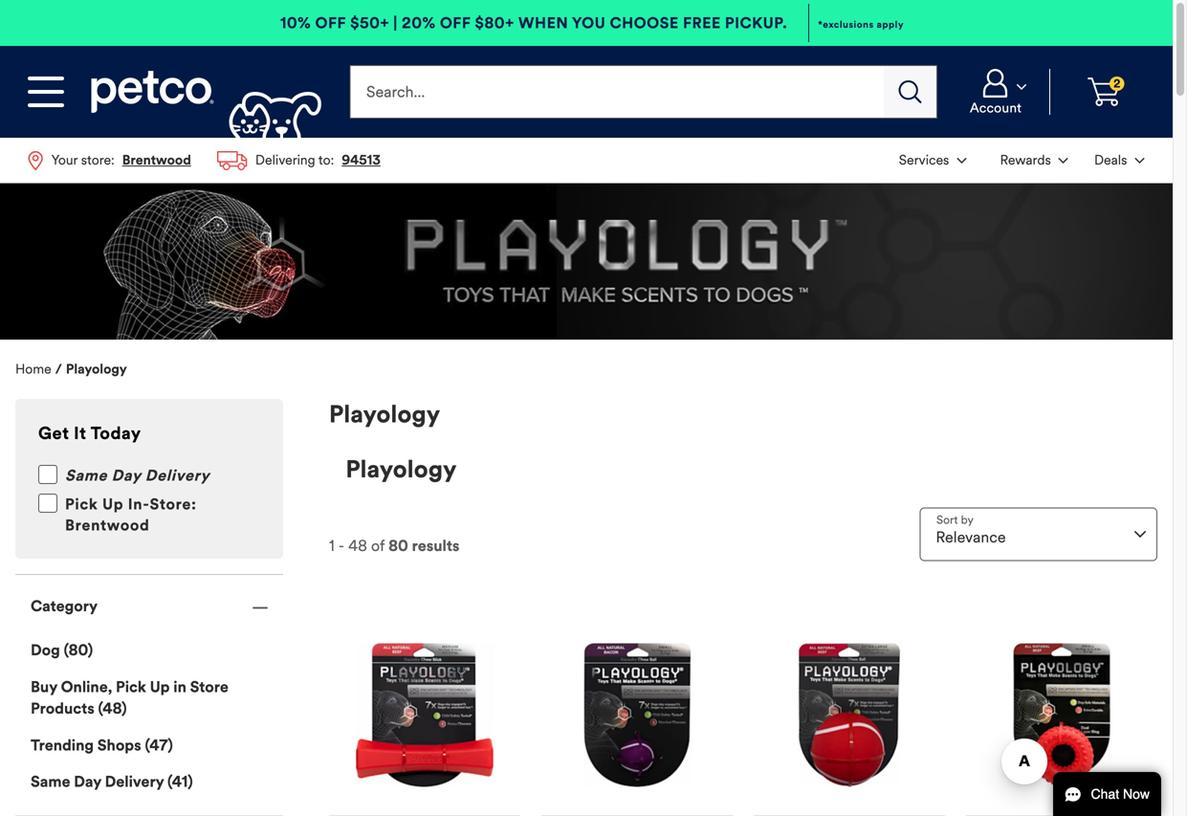 Task type: describe. For each thing, give the bounding box(es) containing it.
home
[[15, 361, 51, 378]]

delivery for same day delivery
[[145, 466, 210, 485]]

pick inside buy online, pick up in store products
[[116, 677, 146, 697]]

1 vertical spatial 80
[[69, 641, 88, 660]]

carat down icon 13 image for second carat down icon 13 popup button from right
[[1059, 158, 1069, 164]]

up inside buy online, pick up in store products
[[150, 677, 170, 697]]

delivery for same day delivery ( 41 )
[[105, 772, 164, 791]]

dog
[[31, 641, 60, 660]]

pick up in-store: brentwood
[[65, 495, 197, 535]]

category button
[[15, 575, 283, 638]]

-
[[338, 536, 345, 556]]

1 list from the left
[[15, 138, 394, 183]]

in-
[[128, 495, 150, 514]]

store:
[[150, 495, 197, 514]]

10%
[[280, 13, 311, 33]]

0 vertical spatial playology
[[66, 361, 127, 378]]

1 horizontal spatial 80
[[389, 536, 408, 556]]

2 off from the left
[[440, 13, 471, 33]]

category
[[31, 597, 98, 616]]

( right shops
[[145, 736, 149, 755]]

home link
[[15, 361, 51, 378]]

2 vertical spatial playology
[[346, 455, 457, 484]]

shops
[[97, 736, 141, 755]]

2
[[1114, 77, 1121, 91]]

it
[[74, 423, 87, 444]]

apply
[[877, 19, 904, 31]]

( 48 )
[[94, 699, 127, 718]]

store
[[190, 677, 229, 697]]

carat down icon 13 image for first carat down icon 13 popup button from right
[[1135, 158, 1145, 164]]

pickup.
[[725, 13, 788, 33]]

trending
[[31, 736, 94, 755]]

*exclusions
[[818, 19, 874, 31]]

10% off $50+ | 20% off $80+ when you choose free pickup.
[[280, 13, 788, 33]]

carat down icon 13 image inside dropdown button
[[1017, 84, 1027, 90]]

dog ( 80 )
[[31, 641, 93, 660]]

$80+
[[475, 13, 514, 33]]

2 link
[[1058, 69, 1150, 115]]



Task type: locate. For each thing, give the bounding box(es) containing it.
playology. toys that make scents to dogs. image
[[0, 183, 1173, 340]]

get
[[38, 423, 69, 444]]

1 vertical spatial same
[[31, 772, 70, 791]]

today
[[91, 423, 141, 444]]

same down trending
[[31, 772, 70, 791]]

carat down icon 13 image
[[1017, 84, 1027, 90], [957, 158, 967, 164], [1059, 158, 1069, 164], [1135, 158, 1145, 164]]

0 horizontal spatial list
[[15, 138, 394, 183]]

off
[[315, 13, 346, 33], [440, 13, 471, 33]]

0 horizontal spatial day
[[74, 772, 101, 791]]

list
[[15, 138, 394, 183], [886, 138, 1158, 183]]

20%
[[402, 13, 436, 33]]

1 - 48 of 80 results
[[329, 536, 460, 556]]

(
[[64, 641, 69, 660], [98, 699, 103, 718], [145, 736, 149, 755], [167, 772, 172, 791]]

0 horizontal spatial 48
[[103, 699, 122, 718]]

carat down icon 13 button
[[888, 140, 978, 181], [982, 140, 1080, 181], [1083, 140, 1156, 181]]

online,
[[61, 677, 112, 697]]

1 off from the left
[[315, 13, 346, 33]]

brentwood
[[65, 516, 150, 535]]

48
[[349, 536, 367, 556], [103, 699, 122, 718]]

home /
[[15, 361, 62, 378]]

0 horizontal spatial pick
[[65, 495, 98, 514]]

same for same day delivery
[[65, 466, 107, 485]]

carat down icon 13 image for 3rd carat down icon 13 popup button from the right
[[957, 158, 967, 164]]

carat down icon 13 button
[[950, 69, 1042, 115]]

free
[[683, 13, 721, 33]]

pick
[[65, 495, 98, 514], [116, 677, 146, 697]]

same
[[65, 466, 107, 485], [31, 772, 70, 791]]

playology
[[66, 361, 127, 378], [329, 400, 440, 429], [346, 455, 457, 484]]

up
[[102, 495, 124, 514], [150, 677, 170, 697]]

3 carat down icon 13 button from the left
[[1083, 140, 1156, 181]]

1 horizontal spatial carat down icon 13 button
[[982, 140, 1080, 181]]

choose
[[610, 13, 679, 33]]

2 carat down icon 13 button from the left
[[982, 140, 1080, 181]]

48 down online,
[[103, 699, 122, 718]]

( down 47
[[167, 772, 172, 791]]

day for same day delivery ( 41 )
[[74, 772, 101, 791]]

0 vertical spatial day
[[112, 466, 141, 485]]

delivery up the store:
[[145, 466, 210, 485]]

0 vertical spatial delivery
[[145, 466, 210, 485]]

same day delivery ( 41 )
[[31, 772, 193, 791]]

)
[[88, 641, 93, 660], [122, 699, 127, 718], [168, 736, 173, 755], [188, 772, 193, 791]]

0 horizontal spatial carat down icon 13 button
[[888, 140, 978, 181]]

delivery
[[145, 466, 210, 485], [105, 772, 164, 791]]

carat down icon 13 button down the search image
[[888, 140, 978, 181]]

buy online, pick up in store products
[[31, 677, 229, 718]]

$50+
[[350, 13, 389, 33]]

pick up brentwood
[[65, 495, 98, 514]]

0 vertical spatial 48
[[349, 536, 367, 556]]

off right the 10%
[[315, 13, 346, 33]]

1 vertical spatial pick
[[116, 677, 146, 697]]

/
[[55, 361, 62, 378]]

same down get it today at the left of the page
[[65, 466, 107, 485]]

0 horizontal spatial off
[[315, 13, 346, 33]]

*exclusions apply
[[818, 19, 904, 31]]

of
[[371, 536, 385, 556]]

1 carat down icon 13 button from the left
[[888, 140, 978, 181]]

up up brentwood
[[102, 495, 124, 514]]

up inside pick up in-store: brentwood
[[102, 495, 124, 514]]

0 vertical spatial same
[[65, 466, 107, 485]]

1 vertical spatial delivery
[[105, 772, 164, 791]]

41
[[172, 772, 188, 791]]

same for same day delivery ( 41 )
[[31, 772, 70, 791]]

80
[[389, 536, 408, 556], [69, 641, 88, 660]]

when
[[519, 13, 569, 33]]

day
[[112, 466, 141, 485], [74, 772, 101, 791]]

1
[[329, 536, 335, 556]]

0 vertical spatial 80
[[389, 536, 408, 556]]

47
[[149, 736, 168, 755]]

results
[[412, 536, 460, 556]]

down arrow icon image
[[1135, 531, 1146, 538]]

1 vertical spatial up
[[150, 677, 170, 697]]

1 vertical spatial playology
[[329, 400, 440, 429]]

in
[[173, 677, 186, 697]]

day for same day delivery
[[112, 466, 141, 485]]

you
[[572, 13, 606, 33]]

1 horizontal spatial up
[[150, 677, 170, 697]]

Search search field
[[350, 65, 884, 119]]

products
[[31, 699, 94, 718]]

same day delivery
[[65, 466, 210, 485]]

80 right dog at the left bottom of page
[[69, 641, 88, 660]]

2 list from the left
[[886, 138, 1158, 183]]

trending shops ( 47 )
[[31, 736, 173, 755]]

0 vertical spatial up
[[102, 495, 124, 514]]

buy
[[31, 677, 57, 697]]

1 vertical spatial day
[[74, 772, 101, 791]]

up left in
[[150, 677, 170, 697]]

1 horizontal spatial day
[[112, 466, 141, 485]]

carat down icon 13 button down carat down icon 13 dropdown button
[[982, 140, 1080, 181]]

day up the in-
[[112, 466, 141, 485]]

playology link
[[66, 361, 127, 378]]

pick inside pick up in-store: brentwood
[[65, 495, 98, 514]]

|
[[394, 13, 398, 33]]

1 horizontal spatial pick
[[116, 677, 146, 697]]

0 vertical spatial pick
[[65, 495, 98, 514]]

1 horizontal spatial list
[[886, 138, 1158, 183]]

48 right -
[[349, 536, 367, 556]]

0 horizontal spatial 80
[[69, 641, 88, 660]]

( down online,
[[98, 699, 103, 718]]

day down the trending shops ( 47 )
[[74, 772, 101, 791]]

pick up the ( 48 ) in the left of the page
[[116, 677, 146, 697]]

off right 20%
[[440, 13, 471, 33]]

80 right of
[[389, 536, 408, 556]]

get it today
[[38, 423, 141, 444]]

1 horizontal spatial 48
[[349, 536, 367, 556]]

carat down icon 13 button down 2 link
[[1083, 140, 1156, 181]]

( right dog at the left bottom of page
[[64, 641, 69, 660]]

delivery down shops
[[105, 772, 164, 791]]

search image
[[899, 80, 922, 103]]

1 horizontal spatial off
[[440, 13, 471, 33]]

0 horizontal spatial up
[[102, 495, 124, 514]]

1 vertical spatial 48
[[103, 699, 122, 718]]

2 horizontal spatial carat down icon 13 button
[[1083, 140, 1156, 181]]



Task type: vqa. For each thing, say whether or not it's contained in the screenshot.
powerful
no



